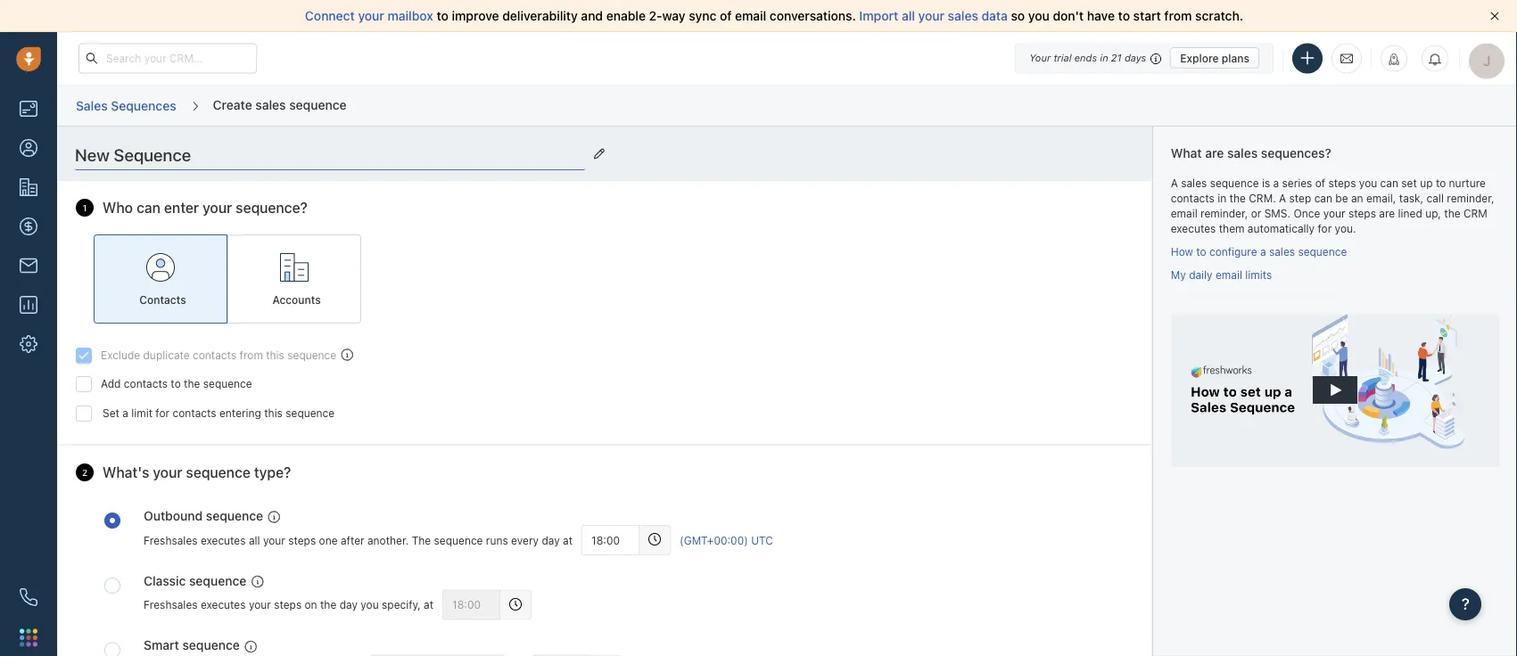 Task type: describe. For each thing, give the bounding box(es) containing it.
entering
[[219, 407, 261, 420]]

runs
[[486, 534, 508, 547]]

of inside a sales sequence is a series of steps you can set up to nurture contacts in the crm. a step can be an email, task, call reminder, email reminder, or sms. once your steps are lined up, the crm executes them automatically for you.
[[1315, 177, 1325, 189]]

sales left data
[[948, 8, 978, 23]]

you.
[[1335, 223, 1356, 235]]

exclude duplicate contacts from this sequence
[[101, 349, 336, 362]]

what's
[[103, 464, 149, 481]]

sequence left every contact has a unique email address, so don't worry about duplication. icon
[[287, 349, 336, 362]]

specify,
[[382, 599, 421, 611]]

1 vertical spatial at
[[424, 599, 434, 611]]

once
[[1294, 207, 1320, 220]]

your trial ends in 21 days
[[1029, 52, 1146, 64]]

data
[[982, 8, 1008, 23]]

executes for outbound sequence
[[201, 534, 246, 547]]

sales inside a sales sequence is a series of steps you can set up to nurture contacts in the crm. a step can be an email, task, call reminder, email reminder, or sms. once your steps are lined up, the crm executes them automatically for you.
[[1181, 177, 1207, 189]]

who
[[103, 199, 133, 216]]

the down duplicate
[[184, 378, 200, 390]]

Search your CRM... text field
[[78, 43, 257, 74]]

crm.
[[1249, 192, 1276, 204]]

set
[[1401, 177, 1417, 189]]

create sales sequence
[[213, 97, 347, 112]]

deliverability
[[502, 8, 578, 23]]

1
[[83, 202, 87, 213]]

to left start
[[1118, 8, 1130, 23]]

1 horizontal spatial at
[[563, 534, 573, 547]]

series
[[1282, 177, 1312, 189]]

the
[[412, 534, 431, 547]]

after
[[341, 534, 364, 547]]

0 horizontal spatial reminder,
[[1200, 207, 1248, 220]]

them
[[1219, 223, 1245, 235]]

accounts link
[[227, 235, 361, 324]]

sequences
[[111, 98, 176, 113]]

have
[[1087, 8, 1115, 23]]

<span class=" ">sales reps can use this for weekly check-ins with leads and to run renewal campaigns e.g. renewing a contract</span> image
[[251, 576, 263, 588]]

1 horizontal spatial can
[[1314, 192, 1332, 204]]

(gmt+00:00)
[[680, 534, 748, 547]]

duplicate
[[143, 349, 190, 362]]

2 vertical spatial email
[[1216, 268, 1242, 281]]

(gmt+00:00) utc link
[[680, 533, 773, 548]]

phone image
[[20, 589, 37, 606]]

0 horizontal spatial of
[[720, 8, 732, 23]]

what
[[1171, 146, 1202, 161]]

executes inside a sales sequence is a series of steps you can set up to nurture contacts in the crm. a step can be an email, task, call reminder, email reminder, or sms. once your steps are lined up, the crm executes them automatically for you.
[[1171, 223, 1216, 235]]

create
[[213, 97, 252, 112]]

1 vertical spatial this
[[264, 407, 283, 420]]

steps down an
[[1348, 207, 1376, 220]]

set a limit for contacts entering this sequence
[[103, 407, 335, 420]]

(gmt+00:00) utc
[[680, 534, 773, 547]]

explore plans
[[1180, 52, 1250, 64]]

1 horizontal spatial reminder,
[[1447, 192, 1494, 204]]

0 horizontal spatial for
[[156, 407, 170, 420]]

enter
[[164, 199, 199, 216]]

freshsales executes all your steps one after another. the sequence runs every day at
[[144, 534, 573, 547]]

another.
[[367, 534, 409, 547]]

sequence down exclude duplicate contacts from this sequence
[[203, 378, 252, 390]]

outbound
[[144, 508, 203, 523]]

connect
[[305, 8, 355, 23]]

outbound sequence
[[144, 508, 263, 523]]

so
[[1011, 8, 1025, 23]]

email inside a sales sequence is a series of steps you can set up to nurture contacts in the crm. a step can be an email, task, call reminder, email reminder, or sms. once your steps are lined up, the crm executes them automatically for you.
[[1171, 207, 1197, 220]]

task,
[[1399, 192, 1424, 204]]

sales sequences link
[[75, 92, 177, 120]]

the right the up,
[[1444, 207, 1460, 220]]

<span class=" ">sales reps can use this for traditional drip campaigns e.g. reengaging with cold prospects</span> image
[[268, 511, 280, 523]]

step
[[1289, 192, 1311, 204]]

one
[[319, 534, 338, 547]]

a sales sequence is a series of steps you can set up to nurture contacts in the crm. a step can be an email, task, call reminder, email reminder, or sms. once your steps are lined up, the crm executes them automatically for you.
[[1171, 177, 1494, 235]]

1 vertical spatial a
[[1260, 245, 1266, 258]]

the left the crm. in the top right of the page
[[1230, 192, 1246, 204]]

sales right create at the left of the page
[[255, 97, 286, 112]]

connect your mailbox to improve deliverability and enable 2-way sync of email conversations. import all your sales data so you don't have to start from scratch.
[[305, 8, 1243, 23]]

steps up be
[[1328, 177, 1356, 189]]

enable
[[606, 8, 646, 23]]

how to configure a sales sequence link
[[1171, 245, 1347, 258]]

contacts link
[[94, 235, 227, 324]]

contacts up add contacts to the sequence
[[193, 349, 237, 362]]

in inside a sales sequence is a series of steps you can set up to nurture contacts in the crm. a step can be an email, task, call reminder, email reminder, or sms. once your steps are lined up, the crm executes them automatically for you.
[[1218, 192, 1227, 204]]

limits
[[1245, 268, 1272, 281]]

crm
[[1463, 207, 1488, 220]]

plans
[[1222, 52, 1250, 64]]

conversations.
[[770, 8, 856, 23]]

connect your mailbox link
[[305, 8, 437, 23]]

on
[[305, 599, 317, 611]]

2
[[82, 467, 88, 478]]

start
[[1133, 8, 1161, 23]]

the right on
[[320, 599, 336, 611]]

improve
[[452, 8, 499, 23]]

sequence up outbound sequence
[[186, 464, 250, 481]]

steps left on
[[274, 599, 302, 611]]

my daily email limits
[[1171, 268, 1272, 281]]

contacts
[[139, 294, 186, 306]]

add contacts to the sequence
[[101, 378, 252, 390]]

accounts
[[272, 294, 321, 306]]

ends
[[1074, 52, 1097, 64]]

sequence?
[[236, 199, 307, 216]]

every contact has a unique email address, so don't worry about duplication. image
[[341, 349, 353, 361]]

your down <span class=" ">sales reps can use this for traditional drip campaigns e.g. reengaging with cold prospects</span> icon
[[263, 534, 285, 547]]

sales
[[76, 98, 108, 113]]



Task type: vqa. For each thing, say whether or not it's contained in the screenshot.
'Customize table' BUTTON
no



Task type: locate. For each thing, give the bounding box(es) containing it.
classic sequence
[[144, 573, 246, 588]]

days
[[1125, 52, 1146, 64]]

can up email,
[[1380, 177, 1398, 189]]

1 vertical spatial from
[[240, 349, 263, 362]]

all
[[902, 8, 915, 23], [249, 534, 260, 547]]

0 vertical spatial for
[[1318, 223, 1332, 235]]

0 horizontal spatial at
[[424, 599, 434, 611]]

1 vertical spatial executes
[[201, 534, 246, 547]]

email down configure
[[1216, 268, 1242, 281]]

2 vertical spatial a
[[122, 407, 128, 420]]

your right what's
[[153, 464, 182, 481]]

1 horizontal spatial of
[[1315, 177, 1325, 189]]

to inside a sales sequence is a series of steps you can set up to nurture contacts in the crm. a step can be an email, task, call reminder, email reminder, or sms. once your steps are lined up, the crm executes them automatically for you.
[[1436, 177, 1446, 189]]

sequence
[[289, 97, 347, 112], [1210, 177, 1259, 189], [1298, 245, 1347, 258], [287, 349, 336, 362], [203, 378, 252, 390], [286, 407, 335, 420], [186, 464, 250, 481], [206, 508, 263, 523], [434, 534, 483, 547], [189, 573, 246, 588], [182, 638, 240, 653]]

2 vertical spatial executes
[[201, 599, 246, 611]]

sequence left <span class=" ">sales reps can use this for weekly check-ins with leads and to run renewal campaigns e.g. renewing a contract</span> image
[[189, 573, 246, 588]]

1 freshsales from the top
[[144, 534, 198, 547]]

executes down classic sequence
[[201, 599, 246, 611]]

phone element
[[11, 580, 46, 615]]

0 vertical spatial this
[[266, 349, 284, 362]]

sequence right the on the left bottom of page
[[434, 534, 483, 547]]

your left mailbox
[[358, 8, 384, 23]]

executes
[[1171, 223, 1216, 235], [201, 534, 246, 547], [201, 599, 246, 611]]

is
[[1262, 177, 1270, 189]]

for left you.
[[1318, 223, 1332, 235]]

you right so
[[1028, 8, 1050, 23]]

utc
[[751, 534, 773, 547]]

1 horizontal spatial from
[[1164, 8, 1192, 23]]

1 vertical spatial for
[[156, 407, 170, 420]]

to down duplicate
[[171, 378, 181, 390]]

contacts inside a sales sequence is a series of steps you can set up to nurture contacts in the crm. a step can be an email, task, call reminder, email reminder, or sms. once your steps are lined up, the crm executes them automatically for you.
[[1171, 192, 1215, 204]]

0 vertical spatial from
[[1164, 8, 1192, 23]]

day
[[542, 534, 560, 547], [339, 599, 358, 611]]

a inside a sales sequence is a series of steps you can set up to nurture contacts in the crm. a step can be an email, task, call reminder, email reminder, or sms. once your steps are lined up, the crm executes them automatically for you.
[[1273, 177, 1279, 189]]

<span class=" ">sales reps can use this for prospecting and account-based selling e.g. following up with event attendees</span> image
[[244, 641, 257, 653]]

sales sequences
[[76, 98, 176, 113]]

21
[[1111, 52, 1122, 64]]

None text field
[[75, 140, 585, 170]]

executes up how
[[1171, 223, 1216, 235]]

0 horizontal spatial are
[[1205, 146, 1224, 161]]

0 horizontal spatial a
[[1171, 177, 1178, 189]]

0 horizontal spatial from
[[240, 349, 263, 362]]

steps left one
[[288, 534, 316, 547]]

can right who
[[137, 199, 160, 216]]

sales up the crm. in the top right of the page
[[1227, 146, 1258, 161]]

add
[[101, 378, 121, 390]]

1 vertical spatial are
[[1379, 207, 1395, 220]]

contacts down add contacts to the sequence
[[173, 407, 216, 420]]

1 horizontal spatial email
[[1171, 207, 1197, 220]]

0 horizontal spatial a
[[122, 407, 128, 420]]

your right enter
[[203, 199, 232, 216]]

0 vertical spatial freshsales
[[144, 534, 198, 547]]

the
[[1230, 192, 1246, 204], [1444, 207, 1460, 220], [184, 378, 200, 390], [320, 599, 336, 611]]

send email image
[[1340, 51, 1353, 66]]

all right import on the right top
[[902, 8, 915, 23]]

1 vertical spatial freshsales
[[144, 599, 198, 611]]

2 horizontal spatial can
[[1380, 177, 1398, 189]]

of right series
[[1315, 177, 1325, 189]]

close image
[[1490, 12, 1499, 21]]

sequence left <span class=" ">sales reps can use this for prospecting and account-based selling e.g. following up with event attendees</span> image
[[182, 638, 240, 653]]

what's your sequence type?
[[103, 464, 291, 481]]

1 vertical spatial in
[[1218, 192, 1227, 204]]

for
[[1318, 223, 1332, 235], [156, 407, 170, 420]]

freshsales for classic
[[144, 599, 198, 611]]

my daily email limits link
[[1171, 268, 1272, 281]]

reminder, up them
[[1200, 207, 1248, 220]]

in
[[1100, 52, 1108, 64], [1218, 192, 1227, 204]]

are right what
[[1205, 146, 1224, 161]]

0 vertical spatial you
[[1028, 8, 1050, 23]]

1 horizontal spatial in
[[1218, 192, 1227, 204]]

this right entering at the bottom left
[[264, 407, 283, 420]]

2 freshsales from the top
[[144, 599, 198, 611]]

a up sms. at the right top of page
[[1279, 192, 1286, 204]]

1 horizontal spatial day
[[542, 534, 560, 547]]

are
[[1205, 146, 1224, 161], [1379, 207, 1395, 220]]

every
[[511, 534, 539, 547]]

your right import on the right top
[[918, 8, 945, 23]]

sms.
[[1264, 207, 1291, 220]]

your down be
[[1323, 207, 1345, 220]]

0 vertical spatial in
[[1100, 52, 1108, 64]]

1 horizontal spatial are
[[1379, 207, 1395, 220]]

or
[[1251, 207, 1261, 220]]

2-
[[649, 8, 662, 23]]

sequences?
[[1261, 146, 1331, 161]]

your
[[1029, 52, 1051, 64]]

your down <span class=" ">sales reps can use this for weekly check-ins with leads and to run renewal campaigns e.g. renewing a contract</span> image
[[249, 599, 271, 611]]

from up entering at the bottom left
[[240, 349, 263, 362]]

can left be
[[1314, 192, 1332, 204]]

1 vertical spatial a
[[1279, 192, 1286, 204]]

2 horizontal spatial you
[[1359, 177, 1377, 189]]

freshsales
[[144, 534, 198, 547], [144, 599, 198, 611]]

who can enter your sequence?
[[103, 199, 307, 216]]

lined
[[1398, 207, 1422, 220]]

import all your sales data link
[[859, 8, 1011, 23]]

this
[[266, 349, 284, 362], [264, 407, 283, 420]]

what are sales sequences?
[[1171, 146, 1331, 161]]

at right "specify,"
[[424, 599, 434, 611]]

sales down automatically
[[1269, 245, 1295, 258]]

0 vertical spatial reminder,
[[1447, 192, 1494, 204]]

all up <span class=" ">sales reps can use this for weekly check-ins with leads and to run renewal campaigns e.g. renewing a contract</span> image
[[249, 534, 260, 547]]

email right the sync
[[735, 8, 766, 23]]

can
[[1380, 177, 1398, 189], [1314, 192, 1332, 204], [137, 199, 160, 216]]

0 vertical spatial email
[[735, 8, 766, 23]]

2 vertical spatial you
[[361, 599, 379, 611]]

scratch.
[[1195, 8, 1243, 23]]

an
[[1351, 192, 1363, 204]]

you left "specify,"
[[361, 599, 379, 611]]

import
[[859, 8, 898, 23]]

0 horizontal spatial email
[[735, 8, 766, 23]]

up
[[1420, 177, 1433, 189]]

your inside a sales sequence is a series of steps you can set up to nurture contacts in the crm. a step can be an email, task, call reminder, email reminder, or sms. once your steps are lined up, the crm executes them automatically for you.
[[1323, 207, 1345, 220]]

smart sequence
[[144, 638, 240, 653]]

and
[[581, 8, 603, 23]]

email,
[[1366, 192, 1396, 204]]

day right every
[[542, 534, 560, 547]]

to right mailbox
[[437, 8, 449, 23]]

a right is at the right of page
[[1273, 177, 1279, 189]]

0 horizontal spatial in
[[1100, 52, 1108, 64]]

to right how
[[1196, 245, 1206, 258]]

you inside a sales sequence is a series of steps you can set up to nurture contacts in the crm. a step can be an email, task, call reminder, email reminder, or sms. once your steps are lined up, the crm executes them automatically for you.
[[1359, 177, 1377, 189]]

in left 21 on the top right
[[1100, 52, 1108, 64]]

sequence down you.
[[1298, 245, 1347, 258]]

you
[[1028, 8, 1050, 23], [1359, 177, 1377, 189], [361, 599, 379, 611]]

sequence left is at the right of page
[[1210, 177, 1259, 189]]

nurture
[[1449, 177, 1486, 189]]

0 vertical spatial a
[[1273, 177, 1279, 189]]

don't
[[1053, 8, 1084, 23]]

0 horizontal spatial you
[[361, 599, 379, 611]]

sales down what
[[1181, 177, 1207, 189]]

way
[[662, 8, 686, 23]]

in up them
[[1218, 192, 1227, 204]]

contacts up limit
[[124, 378, 168, 390]]

are down email,
[[1379, 207, 1395, 220]]

you up an
[[1359, 177, 1377, 189]]

sequence right entering at the bottom left
[[286, 407, 335, 420]]

up,
[[1425, 207, 1441, 220]]

0 vertical spatial of
[[720, 8, 732, 23]]

1 horizontal spatial a
[[1260, 245, 1266, 258]]

sequence left <span class=" ">sales reps can use this for traditional drip campaigns e.g. reengaging with cold prospects</span> icon
[[206, 508, 263, 523]]

0 vertical spatial executes
[[1171, 223, 1216, 235]]

0 horizontal spatial can
[[137, 199, 160, 216]]

freshsales for outbound
[[144, 534, 198, 547]]

at right every
[[563, 534, 573, 547]]

None text field
[[582, 525, 640, 555], [442, 590, 500, 620], [532, 655, 590, 656], [582, 525, 640, 555], [442, 590, 500, 620], [532, 655, 590, 656]]

explore plans link
[[1170, 47, 1259, 69]]

day right on
[[339, 599, 358, 611]]

a down what
[[1171, 177, 1178, 189]]

1 horizontal spatial a
[[1279, 192, 1286, 204]]

for inside a sales sequence is a series of steps you can set up to nurture contacts in the crm. a step can be an email, task, call reminder, email reminder, or sms. once your steps are lined up, the crm executes them automatically for you.
[[1318, 223, 1332, 235]]

1 vertical spatial all
[[249, 534, 260, 547]]

0 horizontal spatial day
[[339, 599, 358, 611]]

this down accounts
[[266, 349, 284, 362]]

sync
[[689, 8, 716, 23]]

type?
[[254, 464, 291, 481]]

from right start
[[1164, 8, 1192, 23]]

at
[[563, 534, 573, 547], [424, 599, 434, 611]]

steps
[[1328, 177, 1356, 189], [1348, 207, 1376, 220], [288, 534, 316, 547], [274, 599, 302, 611]]

executes for classic sequence
[[201, 599, 246, 611]]

mailbox
[[388, 8, 433, 23]]

contacts down what
[[1171, 192, 1215, 204]]

1 vertical spatial day
[[339, 599, 358, 611]]

configure
[[1209, 245, 1257, 258]]

email up how
[[1171, 207, 1197, 220]]

1 horizontal spatial all
[[902, 8, 915, 23]]

reminder, down nurture
[[1447, 192, 1494, 204]]

freshworks switcher image
[[20, 629, 37, 647]]

0 vertical spatial a
[[1171, 177, 1178, 189]]

smart
[[144, 638, 179, 653]]

1 vertical spatial email
[[1171, 207, 1197, 220]]

1 vertical spatial you
[[1359, 177, 1377, 189]]

0 horizontal spatial all
[[249, 534, 260, 547]]

1 vertical spatial of
[[1315, 177, 1325, 189]]

to right up
[[1436, 177, 1446, 189]]

set
[[103, 407, 119, 420]]

limit
[[131, 407, 153, 420]]

automatically
[[1248, 223, 1315, 235]]

1 vertical spatial reminder,
[[1200, 207, 1248, 220]]

freshsales executes your steps on the day you specify, at
[[144, 599, 434, 611]]

call
[[1427, 192, 1444, 204]]

from
[[1164, 8, 1192, 23], [240, 349, 263, 362]]

freshsales down outbound
[[144, 534, 198, 547]]

are inside a sales sequence is a series of steps you can set up to nurture contacts in the crm. a step can be an email, task, call reminder, email reminder, or sms. once your steps are lined up, the crm executes them automatically for you.
[[1379, 207, 1395, 220]]

1 horizontal spatial you
[[1028, 8, 1050, 23]]

sequence inside a sales sequence is a series of steps you can set up to nurture contacts in the crm. a step can be an email, task, call reminder, email reminder, or sms. once your steps are lined up, the crm executes them automatically for you.
[[1210, 177, 1259, 189]]

sequence right create at the left of the page
[[289, 97, 347, 112]]

reminder,
[[1447, 192, 1494, 204], [1200, 207, 1248, 220]]

2 horizontal spatial email
[[1216, 268, 1242, 281]]

a up 'limits'
[[1260, 245, 1266, 258]]

for right limit
[[156, 407, 170, 420]]

trial
[[1054, 52, 1072, 64]]

of right the sync
[[720, 8, 732, 23]]

daily
[[1189, 268, 1213, 281]]

executes down outbound sequence
[[201, 534, 246, 547]]

be
[[1335, 192, 1348, 204]]

2 horizontal spatial a
[[1273, 177, 1279, 189]]

0 vertical spatial are
[[1205, 146, 1224, 161]]

explore
[[1180, 52, 1219, 64]]

how to configure a sales sequence
[[1171, 245, 1347, 258]]

freshsales down classic
[[144, 599, 198, 611]]

a right the set
[[122, 407, 128, 420]]

contacts
[[1171, 192, 1215, 204], [193, 349, 237, 362], [124, 378, 168, 390], [173, 407, 216, 420]]

what's new image
[[1388, 53, 1400, 66]]

email
[[735, 8, 766, 23], [1171, 207, 1197, 220], [1216, 268, 1242, 281]]

exclude
[[101, 349, 140, 362]]

classic
[[144, 573, 186, 588]]

1 horizontal spatial for
[[1318, 223, 1332, 235]]

0 vertical spatial at
[[563, 534, 573, 547]]

0 vertical spatial all
[[902, 8, 915, 23]]

0 vertical spatial day
[[542, 534, 560, 547]]

a
[[1171, 177, 1178, 189], [1279, 192, 1286, 204]]



